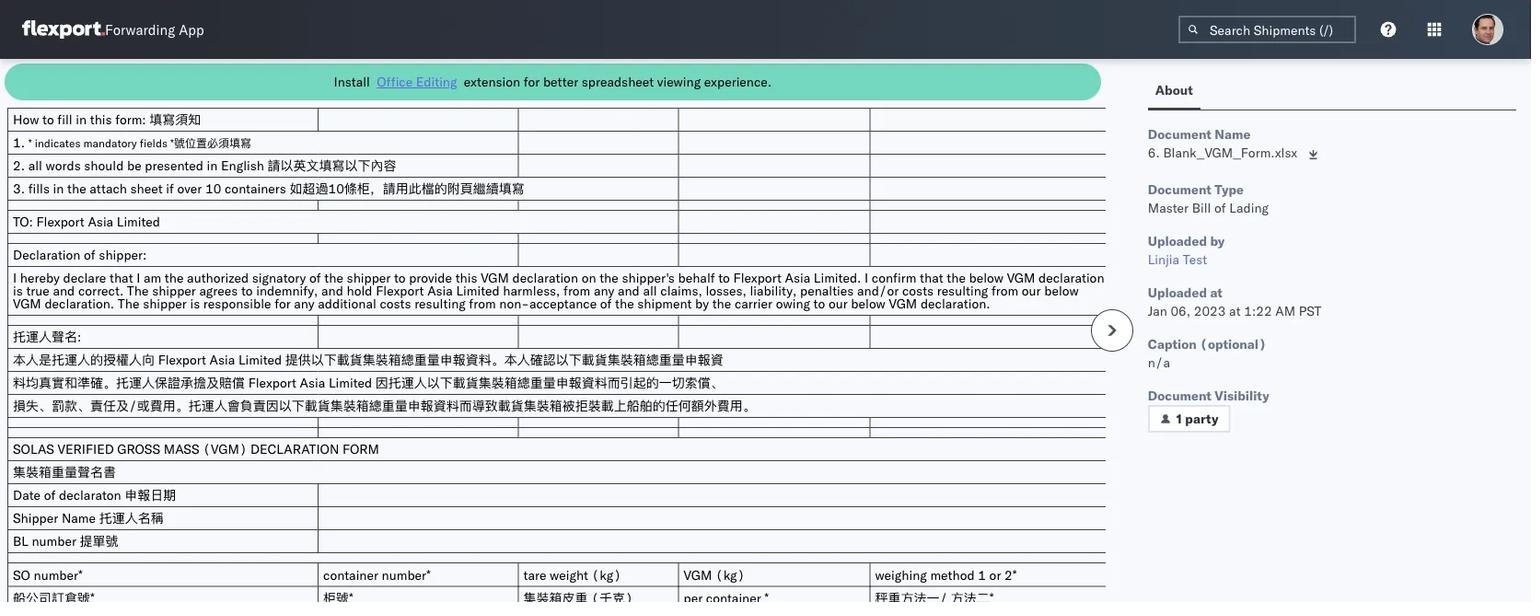 Task type: vqa. For each thing, say whether or not it's contained in the screenshot.
Os
no



Task type: locate. For each thing, give the bounding box(es) containing it.
declaration. right and/or
[[921, 296, 991, 312]]

indicates
[[35, 136, 81, 150]]

viewing
[[658, 74, 701, 90]]

1 vertical spatial 1
[[979, 567, 987, 583]]

uploaded up linjia
[[1148, 233, 1208, 249]]

responsible
[[203, 296, 271, 312]]

2 horizontal spatial in
[[207, 158, 218, 174]]

shipper
[[347, 270, 391, 286], [152, 283, 196, 299], [143, 296, 187, 312]]

3 and from the left
[[618, 283, 640, 299]]

document for document name
[[1148, 126, 1212, 142]]

0 horizontal spatial is
[[13, 283, 23, 299]]

that
[[110, 270, 133, 286], [920, 270, 944, 286]]

托運人名稱
[[99, 510, 164, 526]]

損失、罰款、責任及/或費用。托運人會負責因以下載貨集裝箱總重量申報資料而導致載貨集裝箱被拒裝載上船舶的任何額外費用。
[[13, 398, 756, 414]]

app
[[179, 21, 204, 38]]

2 vertical spatial in
[[53, 181, 64, 197]]

2. all words should be presented in english 請以英文填寫以下內容
[[13, 158, 397, 174]]

document type master bill of lading
[[1148, 181, 1269, 216]]

that down shipper:
[[110, 270, 133, 286]]

2
[[1005, 567, 1013, 583]]

料均真實和準確。托運人保證承擔及賠償
[[13, 375, 245, 391]]

0 horizontal spatial for
[[275, 296, 291, 312]]

this
[[90, 111, 112, 128], [456, 270, 478, 286]]

the left hold
[[325, 270, 344, 286]]

all
[[28, 158, 42, 174], [643, 283, 657, 299]]

by
[[1211, 233, 1226, 249], [696, 296, 709, 312]]

in
[[76, 111, 87, 128], [207, 158, 218, 174], [53, 181, 64, 197]]

2 horizontal spatial i
[[865, 270, 869, 286]]

0 horizontal spatial name
[[62, 510, 96, 526]]

is down authorized
[[190, 296, 200, 312]]

at up 2023 at bottom right
[[1211, 285, 1223, 301]]

blank_vgm_form.xlsx
[[1164, 145, 1298, 161]]

* right container
[[427, 567, 431, 584]]

in down 號位置必須填寫
[[207, 158, 218, 174]]

declaration of shipper:
[[13, 247, 147, 263]]

* right 1.
[[28, 136, 32, 150]]

document up 6. at top
[[1148, 126, 1212, 142]]

of right signatory
[[310, 270, 321, 286]]

flexport
[[36, 214, 85, 230], [734, 270, 782, 286], [376, 283, 424, 299], [158, 352, 206, 368], [248, 375, 297, 391]]

limited right provide
[[456, 283, 500, 299]]

number right container
[[382, 567, 427, 583]]

1 uploaded from the top
[[1148, 233, 1208, 249]]

1 horizontal spatial that
[[920, 270, 944, 286]]

number
[[32, 533, 76, 549], [34, 567, 78, 583], [382, 567, 427, 583]]

(kg)
[[592, 567, 622, 583], [716, 567, 745, 583]]

the down 'words'
[[67, 181, 86, 197]]

1 horizontal spatial all
[[643, 283, 657, 299]]

1 vertical spatial at
[[1230, 303, 1241, 319]]

document inside document type master bill of lading
[[1148, 181, 1212, 198]]

forwarding app
[[105, 21, 204, 38]]

limited
[[117, 214, 160, 230], [456, 283, 500, 299], [239, 352, 282, 368], [329, 375, 372, 391]]

uploaded
[[1148, 233, 1208, 249], [1148, 285, 1208, 301]]

below
[[970, 270, 1004, 286], [1045, 283, 1079, 299], [851, 296, 886, 312]]

lading
[[1230, 200, 1269, 216]]

all right 2.
[[28, 158, 42, 174]]

limited up 損失、罰款、責任及/或費用。托運人會負責因以下載貨集裝箱總重量申報資料而導致載貨集裝箱被拒裝載上船舶的任何額外費用。
[[329, 375, 372, 391]]

0 vertical spatial in
[[76, 111, 87, 128]]

2 horizontal spatial from
[[992, 283, 1019, 299]]

1 vertical spatial document
[[1148, 181, 1212, 198]]

0 vertical spatial all
[[28, 158, 42, 174]]

1 left or
[[979, 567, 987, 583]]

0 vertical spatial for
[[524, 74, 540, 90]]

any down signatory
[[294, 296, 315, 312]]

0 horizontal spatial any
[[294, 296, 315, 312]]

the
[[127, 283, 149, 299], [118, 296, 140, 312]]

in right the fills
[[53, 181, 64, 197]]

document
[[1148, 126, 1212, 142], [1148, 181, 1212, 198], [1148, 388, 1212, 404]]

resulting
[[937, 283, 989, 299], [415, 296, 466, 312]]

harmless,
[[503, 283, 560, 299]]

that right confirm
[[920, 270, 944, 286]]

如超過10條柜，請用此檔的附頁繼續填寫
[[290, 181, 525, 197]]

weighing
[[875, 567, 927, 583]]

from
[[564, 283, 591, 299], [992, 283, 1019, 299], [469, 296, 496, 312]]

for inside "i hereby declare that i am the authorized signatory of the shipper to provide this vgm declaration on the shipper's behalf to flexport asia limited. i confirm that the below vgm declaration is true and correct. the shipper agrees to indemnify, and hold flexport asia limited harmless, from any and all claims, losses, liability, penalties and/or costs resulting from our below vgm declaration. the shipper is responsible for any additional costs resulting from non-acceptance of the shipment by the carrier owing to our below vgm declaration."
[[275, 296, 291, 312]]

1 vertical spatial name
[[62, 510, 96, 526]]

attach
[[90, 181, 127, 197]]

1 document from the top
[[1148, 126, 1212, 142]]

1 and from the left
[[53, 283, 75, 299]]

3 document from the top
[[1148, 388, 1212, 404]]

1 horizontal spatial i
[[137, 270, 140, 286]]

1 inside the weighing method 1 or 2 *
[[979, 567, 987, 583]]

am
[[144, 270, 161, 286]]

0 horizontal spatial at
[[1211, 285, 1223, 301]]

fills
[[28, 181, 50, 197]]

0 vertical spatial this
[[90, 111, 112, 128]]

is
[[13, 283, 23, 299], [190, 296, 200, 312]]

type
[[1215, 181, 1244, 198]]

date
[[13, 487, 41, 503]]

is left true
[[13, 283, 23, 299]]

name up blank_vgm_form.xlsx
[[1215, 126, 1251, 142]]

number inside container number *
[[382, 567, 427, 583]]

number for so number *
[[34, 567, 78, 583]]

words
[[46, 158, 81, 174]]

Search Shipments (/) text field
[[1179, 16, 1357, 43]]

test
[[1183, 251, 1208, 268]]

name down declaraton
[[62, 510, 96, 526]]

name for document
[[1215, 126, 1251, 142]]

1 left party
[[1177, 411, 1183, 427]]

better
[[543, 74, 579, 90]]

container number *
[[323, 567, 431, 584]]

on
[[582, 270, 596, 286]]

the right on
[[600, 270, 619, 286]]

declaration.
[[45, 296, 114, 312], [921, 296, 991, 312]]

2 uploaded from the top
[[1148, 285, 1208, 301]]

2 vertical spatial document
[[1148, 388, 1212, 404]]

uploaded at jan 06, 2023 at 1:22 am pst
[[1148, 285, 1322, 319]]

0 horizontal spatial i
[[13, 270, 17, 286]]

for down signatory
[[275, 296, 291, 312]]

of right bill
[[1215, 200, 1227, 216]]

1 horizontal spatial declaration.
[[921, 296, 991, 312]]

1 vertical spatial all
[[643, 283, 657, 299]]

the right am
[[165, 270, 184, 286]]

additional
[[318, 296, 377, 312]]

declaraton
[[59, 487, 121, 503]]

0 horizontal spatial (kg)
[[592, 567, 622, 583]]

and right true
[[53, 283, 75, 299]]

at left 1:22
[[1230, 303, 1241, 319]]

declaration. down declare
[[45, 296, 114, 312]]

0 horizontal spatial that
[[110, 270, 133, 286]]

gross
[[117, 441, 160, 457]]

all left the claims,
[[643, 283, 657, 299]]

1 horizontal spatial declaration
[[1039, 270, 1105, 286]]

costs right hold
[[380, 296, 411, 312]]

document for document visibility
[[1148, 388, 1212, 404]]

number inside so number *
[[34, 567, 78, 583]]

0 horizontal spatial from
[[469, 296, 496, 312]]

to
[[42, 111, 54, 128], [394, 270, 406, 286], [719, 270, 730, 286], [241, 283, 253, 299], [814, 296, 826, 312]]

to right agrees
[[241, 283, 253, 299]]

(optional)
[[1200, 336, 1267, 352]]

asia left non- on the left of page
[[428, 283, 453, 299]]

i left hereby
[[13, 270, 17, 286]]

因托運人以下載貨集裝箱總重量申報資料而引起的一切索償、
[[376, 375, 724, 391]]

asia down the responsible
[[210, 352, 235, 368]]

shipper:
[[99, 247, 147, 263]]

limited down the responsible
[[239, 352, 282, 368]]

1 vertical spatial in
[[207, 158, 218, 174]]

uploaded inside the uploaded at jan 06, 2023 at 1:22 am pst
[[1148, 285, 1208, 301]]

vgm
[[481, 270, 509, 286], [1007, 270, 1036, 286], [13, 296, 41, 312], [889, 296, 918, 312], [684, 567, 712, 583]]

3 i from the left
[[865, 270, 869, 286]]

2.
[[13, 158, 25, 174]]

2 horizontal spatial below
[[1045, 283, 1079, 299]]

any left shipper's
[[594, 283, 615, 299]]

1 horizontal spatial below
[[970, 270, 1004, 286]]

2023
[[1195, 303, 1227, 319]]

for left better
[[524, 74, 540, 90]]

2 that from the left
[[920, 270, 944, 286]]

1 horizontal spatial and
[[322, 283, 343, 299]]

0 horizontal spatial resulting
[[415, 296, 466, 312]]

1 horizontal spatial this
[[456, 270, 478, 286]]

document up master
[[1148, 181, 1212, 198]]

the left carrier
[[713, 296, 732, 312]]

0 horizontal spatial all
[[28, 158, 42, 174]]

1 vertical spatial uploaded
[[1148, 285, 1208, 301]]

1 horizontal spatial name
[[1215, 126, 1251, 142]]

6.
[[1148, 145, 1160, 161]]

costs right and/or
[[903, 283, 934, 299]]

1
[[1177, 411, 1183, 427], [979, 567, 987, 583]]

document up 1 party button
[[1148, 388, 1212, 404]]

shipper left agrees
[[152, 283, 196, 299]]

sheet
[[130, 181, 163, 197]]

1 horizontal spatial any
[[594, 283, 615, 299]]

by inside "i hereby declare that i am the authorized signatory of the shipper to provide this vgm declaration on the shipper's behalf to flexport asia limited. i confirm that the below vgm declaration is true and correct. the shipper agrees to indemnify, and hold flexport asia limited harmless, from any and all claims, losses, liability, penalties and/or costs resulting from our below vgm declaration. the shipper is responsible for any additional costs resulting from non-acceptance of the shipment by the carrier owing to our below vgm declaration."
[[696, 296, 709, 312]]

uploaded for test
[[1148, 233, 1208, 249]]

(vgm)
[[203, 441, 247, 457]]

uploaded inside "uploaded by linjia test"
[[1148, 233, 1208, 249]]

申報日期
[[125, 487, 176, 503]]

0 horizontal spatial below
[[851, 296, 886, 312]]

2 horizontal spatial and
[[618, 283, 640, 299]]

i left confirm
[[865, 270, 869, 286]]

method
[[931, 567, 975, 583]]

2 document from the top
[[1148, 181, 1212, 198]]

0 horizontal spatial 1
[[979, 567, 987, 583]]

0 vertical spatial document
[[1148, 126, 1212, 142]]

0 horizontal spatial and
[[53, 283, 75, 299]]

and left hold
[[322, 283, 343, 299]]

of
[[1215, 200, 1227, 216], [84, 247, 96, 263], [310, 270, 321, 286], [600, 296, 612, 312], [44, 487, 56, 503]]

1 horizontal spatial 1
[[1177, 411, 1183, 427]]

0 horizontal spatial by
[[696, 296, 709, 312]]

1 horizontal spatial is
[[190, 296, 200, 312]]

uploaded up 06,
[[1148, 285, 1208, 301]]

confirm
[[872, 270, 917, 286]]

name for shipper
[[62, 510, 96, 526]]

spreadsheet
[[582, 74, 654, 90]]

0 vertical spatial uploaded
[[1148, 233, 1208, 249]]

1 horizontal spatial by
[[1211, 233, 1226, 249]]

this up mandatory
[[90, 111, 112, 128]]

resulting down provide
[[415, 296, 466, 312]]

this right provide
[[456, 270, 478, 286]]

of up declare
[[84, 247, 96, 263]]

i left am
[[137, 270, 140, 286]]

if
[[166, 181, 174, 197]]

1 horizontal spatial (kg)
[[716, 567, 745, 583]]

uploaded for 06,
[[1148, 285, 1208, 301]]

0 vertical spatial by
[[1211, 233, 1226, 249]]

weight
[[550, 567, 589, 583]]

date of declaraton 申報日期
[[13, 487, 176, 503]]

* right fields
[[170, 136, 174, 150]]

10
[[205, 181, 221, 197]]

and right on
[[618, 283, 640, 299]]

1 vertical spatial for
[[275, 296, 291, 312]]

1 vertical spatial this
[[456, 270, 478, 286]]

mandatory
[[83, 136, 137, 150]]

0 horizontal spatial declaration.
[[45, 296, 114, 312]]

name
[[1215, 126, 1251, 142], [62, 510, 96, 526]]

0 horizontal spatial declaration
[[513, 270, 578, 286]]

or
[[990, 567, 1002, 583]]

1 vertical spatial by
[[696, 296, 709, 312]]

number down shipper
[[32, 533, 76, 549]]

by down behalf
[[696, 296, 709, 312]]

number right so
[[34, 567, 78, 583]]

by down bill
[[1211, 233, 1226, 249]]

1 declaration from the left
[[513, 270, 578, 286]]

1 horizontal spatial costs
[[903, 283, 934, 299]]

0 vertical spatial 1
[[1177, 411, 1183, 427]]

0 vertical spatial name
[[1215, 126, 1251, 142]]

in right fill
[[76, 111, 87, 128]]

resulting right confirm
[[937, 283, 989, 299]]

office
[[377, 74, 413, 90]]



Task type: describe. For each thing, give the bounding box(es) containing it.
office editing link
[[377, 73, 457, 91]]

0 horizontal spatial costs
[[380, 296, 411, 312]]

and/or
[[858, 283, 899, 299]]

hold
[[347, 283, 373, 299]]

to left fill
[[42, 111, 54, 128]]

all inside "i hereby declare that i am the authorized signatory of the shipper to provide this vgm declaration on the shipper's behalf to flexport asia limited. i confirm that the below vgm declaration is true and correct. the shipper agrees to indemnify, and hold flexport asia limited harmless, from any and all claims, losses, liability, penalties and/or costs resulting from our below vgm declaration. the shipper is responsible for any additional costs resulting from non-acceptance of the shipment by the carrier owing to our below vgm declaration."
[[643, 283, 657, 299]]

should
[[84, 158, 124, 174]]

2 (kg) from the left
[[716, 567, 745, 583]]

limited down sheet
[[117, 214, 160, 230]]

extension
[[464, 74, 521, 90]]

* right or
[[1013, 567, 1017, 584]]

of right acceptance at the left
[[600, 296, 612, 312]]

i hereby declare that i am the authorized signatory of the shipper to provide this vgm declaration on the shipper's behalf to flexport asia limited. i confirm that the below vgm declaration is true and correct. the shipper agrees to indemnify, and hold flexport asia limited harmless, from any and all claims, losses, liability, penalties and/or costs resulting from our below vgm declaration. the shipper is responsible for any additional costs resulting from non-acceptance of the shipment by the carrier owing to our below vgm declaration.
[[13, 270, 1105, 312]]

1 i from the left
[[13, 270, 17, 286]]

solas
[[13, 441, 54, 457]]

0 horizontal spatial this
[[90, 111, 112, 128]]

uploaded by linjia test
[[1148, 233, 1226, 268]]

forwarding app link
[[22, 20, 204, 39]]

號位置必須填寫
[[174, 136, 251, 150]]

shipper name 托運人名稱
[[13, 510, 164, 526]]

visibility
[[1215, 388, 1270, 404]]

1 declaration. from the left
[[45, 296, 114, 312]]

hereby
[[20, 270, 60, 286]]

1 (kg) from the left
[[592, 567, 622, 583]]

claims,
[[661, 283, 703, 299]]

of right date
[[44, 487, 56, 503]]

shipper's
[[622, 270, 675, 286]]

vgm (kg)
[[684, 567, 745, 583]]

bl
[[13, 533, 28, 549]]

本人是托運人的授權人向
[[13, 352, 155, 368]]

of inside document type master bill of lading
[[1215, 200, 1227, 216]]

tare
[[524, 567, 547, 583]]

limited inside "i hereby declare that i am the authorized signatory of the shipper to provide this vgm declaration on the shipper's behalf to flexport asia limited. i confirm that the below vgm declaration is true and correct. the shipper agrees to indemnify, and hold flexport asia limited harmless, from any and all claims, losses, liability, penalties and/or costs resulting from our below vgm declaration. the shipper is responsible for any additional costs resulting from non-acceptance of the shipment by the carrier owing to our below vgm declaration."
[[456, 283, 500, 299]]

master
[[1148, 200, 1189, 216]]

liability,
[[750, 283, 797, 299]]

so number *
[[13, 567, 83, 584]]

mass
[[164, 441, 200, 457]]

be
[[127, 158, 142, 174]]

indemnify,
[[256, 283, 318, 299]]

tare weight (kg)
[[524, 567, 622, 583]]

install
[[334, 74, 370, 90]]

to right behalf
[[719, 270, 730, 286]]

document visibility
[[1148, 388, 1270, 404]]

the right correct.
[[127, 283, 149, 299]]

containers
[[225, 181, 286, 197]]

asia up owing
[[785, 270, 811, 286]]

* down bl number 提單號
[[78, 567, 83, 584]]

jan
[[1148, 303, 1168, 319]]

editing
[[416, 74, 457, 90]]

shipper
[[13, 510, 58, 526]]

1:22
[[1245, 303, 1273, 319]]

caption
[[1148, 336, 1197, 352]]

2 declaration. from the left
[[921, 296, 991, 312]]

declaration
[[13, 247, 81, 263]]

托運人聲名:
[[13, 329, 81, 345]]

0 vertical spatial at
[[1211, 285, 1223, 301]]

shipper down am
[[143, 296, 187, 312]]

n/a
[[1148, 355, 1171, 371]]

fill
[[57, 111, 72, 128]]

about button
[[1148, 74, 1201, 110]]

party
[[1186, 411, 1219, 427]]

the down shipper:
[[118, 296, 140, 312]]

2 i from the left
[[137, 270, 140, 286]]

1 inside button
[[1177, 411, 1183, 427]]

linjia
[[1148, 251, 1180, 268]]

the right confirm
[[947, 270, 966, 286]]

carrier
[[735, 296, 773, 312]]

non-
[[500, 296, 530, 312]]

2 declaration from the left
[[1039, 270, 1105, 286]]

集裝箱重量聲名書
[[13, 464, 116, 480]]

limited.
[[814, 270, 862, 286]]

install office editing extension for better spreadsheet viewing experience.
[[334, 74, 772, 90]]

1 horizontal spatial from
[[564, 283, 591, 299]]

提供以下載貨集裝箱總重量申報資料。本人確認以下載貨集裝箱總重量申報資
[[285, 352, 724, 368]]

提單號
[[80, 533, 118, 549]]

1 horizontal spatial at
[[1230, 303, 1241, 319]]

to left provide
[[394, 270, 406, 286]]

true
[[26, 283, 50, 299]]

1. * indicates mandatory fields * 號位置必須填寫
[[13, 134, 251, 151]]

the down shipper's
[[615, 296, 634, 312]]

1 party button
[[1148, 405, 1231, 433]]

this inside "i hereby declare that i am the authorized signatory of the shipper to provide this vgm declaration on the shipper's behalf to flexport asia limited. i confirm that the below vgm declaration is true and correct. the shipper agrees to indemnify, and hold flexport asia limited harmless, from any and all claims, losses, liability, penalties and/or costs resulting from our below vgm declaration. the shipper is responsible for any additional costs resulting from non-acceptance of the shipment by the carrier owing to our below vgm declaration."
[[456, 270, 478, 286]]

agrees
[[199, 283, 238, 299]]

本人是托運人的授權人向 flexport asia limited 提供以下載貨集裝箱總重量申報資料。本人確認以下載貨集裝箱總重量申報資 料均真實和準確。托運人保證承擔及賠償 flexport asia limited 因托運人以下載貨集裝箱總重量申報資料而引起的一切索償、 損失、罰款、責任及/或費用。托運人會負責因以下載貨集裝箱總重量申報資料而導致載貨集裝箱被拒裝載上船舶的任何額外費用。
[[13, 352, 756, 414]]

how
[[13, 111, 39, 128]]

number for container number *
[[382, 567, 427, 583]]

am
[[1276, 303, 1296, 319]]

declare
[[63, 270, 106, 286]]

1 horizontal spatial for
[[524, 74, 540, 90]]

weighing method 1 or 2 *
[[875, 567, 1017, 584]]

bill
[[1193, 200, 1212, 216]]

penalties
[[801, 283, 854, 299]]

caption (optional) n/a
[[1148, 336, 1267, 371]]

number for bl number 提單號
[[32, 533, 76, 549]]

請以英文填寫以下內容
[[268, 158, 397, 174]]

1 that from the left
[[110, 270, 133, 286]]

asia up declaration
[[300, 375, 325, 391]]

signatory
[[252, 270, 306, 286]]

over
[[177, 181, 202, 197]]

to right owing
[[814, 296, 826, 312]]

solas verified gross mass (vgm) declaration form 集裝箱重量聲名書
[[13, 441, 379, 480]]

1 horizontal spatial in
[[76, 111, 87, 128]]

so
[[13, 567, 30, 583]]

container
[[323, 567, 379, 583]]

06,
[[1171, 303, 1191, 319]]

2 and from the left
[[322, 283, 343, 299]]

1 horizontal spatial our
[[1022, 283, 1041, 299]]

form
[[343, 441, 379, 457]]

to: flexport asia limited
[[13, 214, 160, 230]]

document name
[[1148, 126, 1251, 142]]

about
[[1156, 82, 1194, 98]]

1 horizontal spatial resulting
[[937, 283, 989, 299]]

by inside "uploaded by linjia test"
[[1211, 233, 1226, 249]]

3. fills in the attach sheet if over 10 containers 如超過10條柜，請用此檔的附頁繼續填寫
[[13, 181, 525, 197]]

0 horizontal spatial in
[[53, 181, 64, 197]]

presented
[[145, 158, 203, 174]]

1 party
[[1177, 411, 1219, 427]]

document for document type master bill of lading
[[1148, 181, 1212, 198]]

shipper up the additional
[[347, 270, 391, 286]]

asia down attach
[[88, 214, 113, 230]]

0 horizontal spatial our
[[829, 296, 848, 312]]

flexport. image
[[22, 20, 105, 39]]



